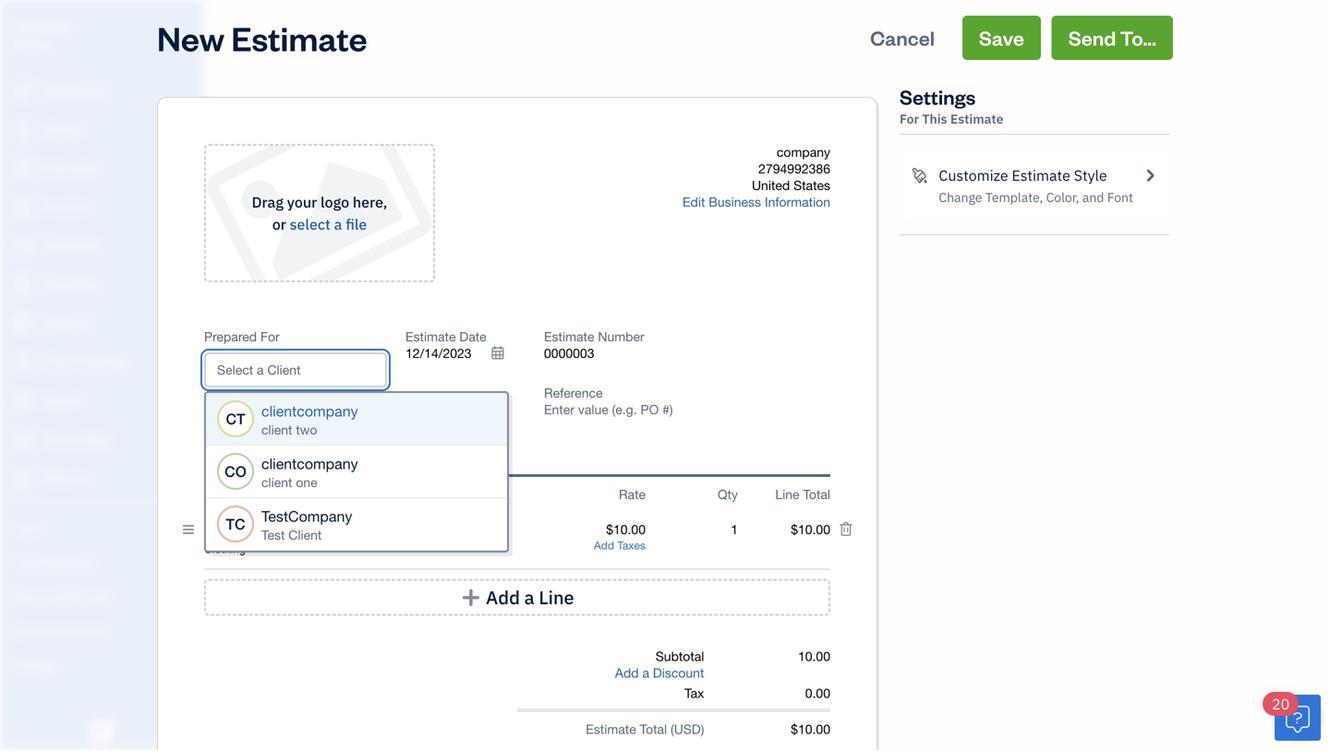 Task type: vqa. For each thing, say whether or not it's contained in the screenshot.
"Estimate List The Services You'Ll Provide And Their Cost" on the right top of page
no



Task type: describe. For each thing, give the bounding box(es) containing it.
logo
[[321, 193, 349, 212]]

color,
[[1046, 189, 1079, 206]]

bank connections
[[14, 623, 108, 638]]

add taxes button
[[594, 539, 646, 552]]

bank connections link
[[5, 615, 198, 647]]

company 2794992386 united states edit business information
[[683, 145, 830, 210]]

add for add a line
[[486, 586, 520, 610]]

list box containing ct
[[206, 393, 507, 551]]

subtotal add a discount tax
[[615, 649, 704, 702]]

company owner
[[15, 17, 72, 52]]

team members link
[[5, 547, 198, 579]]

dashboard image
[[12, 82, 34, 101]]

usd
[[674, 722, 701, 738]]

Estimate date in MM/DD/YYYY format text field
[[405, 346, 516, 362]]

invoice image
[[12, 199, 34, 217]]

cancel button
[[854, 16, 951, 60]]

paintbrush image
[[911, 164, 928, 187]]

expense image
[[12, 276, 34, 295]]

drag
[[252, 193, 283, 212]]

20
[[1272, 695, 1290, 714]]

0.00
[[805, 686, 830, 702]]

a inside subtotal add a discount tax
[[642, 666, 649, 681]]

testcompany test client
[[261, 508, 352, 543]]

business
[[709, 194, 761, 210]]

subtotal
[[656, 649, 704, 665]]

total for line
[[803, 487, 830, 502]]

project image
[[12, 315, 34, 333]]

settings for settings
[[14, 657, 56, 672]]

description
[[204, 487, 270, 502]]

freshbooks image
[[87, 721, 116, 744]]

select
[[290, 215, 331, 234]]

information
[[765, 194, 830, 210]]

your
[[287, 193, 317, 212]]

resource center badge image
[[1275, 696, 1321, 742]]

qty
[[718, 487, 738, 502]]

create a client button
[[204, 395, 308, 412]]

bars image
[[183, 522, 194, 538]]

create a client
[[223, 396, 308, 411]]

tax
[[685, 686, 704, 702]]

settings for this estimate
[[900, 84, 1003, 127]]

client for create
[[275, 396, 308, 411]]

)
[[701, 722, 704, 738]]

settings for settings for this estimate
[[900, 84, 976, 110]]

states
[[793, 178, 830, 193]]

change template, color, and font
[[939, 189, 1133, 206]]

send to... button
[[1052, 16, 1173, 60]]

Client text field
[[206, 355, 385, 386]]

rate
[[619, 487, 646, 502]]

send to...
[[1068, 24, 1156, 51]]

one
[[296, 475, 317, 490]]

here
[[353, 193, 383, 212]]

ct
[[226, 411, 245, 428]]

clientcompany client two
[[261, 403, 358, 438]]

report image
[[12, 470, 34, 489]]

10.00
[[798, 649, 830, 665]]

$10.00
[[791, 722, 830, 738]]

estimate total ( usd )
[[586, 722, 704, 738]]

apps link
[[5, 513, 198, 545]]

clientcompany for clientcompany client one
[[261, 456, 358, 473]]

font
[[1107, 189, 1133, 206]]

owner
[[15, 36, 52, 52]]

new estimate
[[157, 16, 367, 60]]

number
[[598, 329, 644, 345]]

testcompany
[[261, 508, 352, 526]]

payment image
[[12, 237, 34, 256]]

estimate image
[[12, 160, 34, 178]]

0 vertical spatial and
[[1082, 189, 1104, 206]]

edit business information button
[[683, 194, 830, 211]]

prepared for
[[204, 329, 280, 345]]

Enter an Estimate # text field
[[544, 346, 595, 362]]

tc
[[226, 516, 245, 533]]

settings link
[[5, 649, 198, 682]]

clientcompany for clientcompany client two
[[261, 403, 358, 420]]

save
[[979, 24, 1024, 51]]

Line Total (USD) text field
[[790, 522, 830, 538]]

add for add taxes
[[594, 539, 614, 552]]

Enter an Item Name text field
[[204, 522, 553, 538]]

line total
[[775, 487, 830, 502]]

money image
[[12, 393, 34, 411]]

team
[[14, 555, 43, 570]]

Item Rate (USD) text field
[[605, 522, 646, 538]]

timer image
[[12, 354, 34, 372]]

add a discount button
[[615, 665, 704, 682]]

items and services link
[[5, 581, 198, 613]]

estimate date
[[405, 329, 486, 345]]

items and services
[[14, 589, 111, 604]]

plus image for create a client
[[204, 395, 219, 412]]

file
[[346, 215, 367, 234]]

for for prepared
[[260, 329, 280, 345]]



Task type: locate. For each thing, give the bounding box(es) containing it.
20 button
[[1263, 693, 1321, 742]]

test
[[261, 528, 285, 543]]

1 horizontal spatial total
[[803, 487, 830, 502]]

plus image inside add a line button
[[460, 589, 482, 607]]

1 vertical spatial plus image
[[460, 589, 482, 607]]

1 vertical spatial line
[[539, 586, 574, 610]]

estimate inside the "settings for this estimate"
[[950, 110, 1003, 127]]

and
[[1082, 189, 1104, 206], [45, 589, 64, 604]]

client inside clientcompany client one
[[261, 475, 292, 490]]

Item Quantity text field
[[711, 522, 738, 538]]

clientcompany client one
[[261, 456, 358, 490]]

for left this
[[900, 110, 919, 127]]

Enter an Item Description text field
[[204, 542, 553, 557]]

and inside main element
[[45, 589, 64, 604]]

0 horizontal spatial for
[[260, 329, 280, 345]]

add inside subtotal add a discount tax
[[615, 666, 639, 681]]

1 vertical spatial client
[[261, 475, 292, 490]]

estimate number
[[544, 329, 644, 345]]

1 vertical spatial client
[[288, 528, 322, 543]]

client down create a client
[[261, 423, 292, 438]]

client for clientcompany client one
[[261, 475, 292, 490]]

total up line total (usd) text field
[[803, 487, 830, 502]]

to...
[[1120, 24, 1156, 51]]

settings down bank
[[14, 657, 56, 672]]

drag your logo here , or select a file
[[252, 193, 387, 234]]

services
[[67, 589, 111, 604]]

total left (
[[640, 722, 667, 738]]

company inside company 2794992386 united states edit business information
[[777, 145, 830, 160]]

0 horizontal spatial settings
[[14, 657, 56, 672]]

client
[[261, 423, 292, 438], [261, 475, 292, 490]]

1 vertical spatial company
[[777, 145, 830, 160]]

0 vertical spatial for
[[900, 110, 919, 127]]

client for testcompany
[[288, 528, 322, 543]]

create
[[223, 396, 261, 411]]

company inside main element
[[15, 17, 72, 35]]

apps
[[14, 520, 41, 536]]

plus image
[[204, 395, 219, 412], [460, 589, 482, 607]]

chart image
[[12, 431, 34, 450]]

1 horizontal spatial plus image
[[460, 589, 482, 607]]

delete line item image
[[839, 522, 853, 538]]

client image
[[12, 121, 34, 139]]

add a line
[[486, 586, 574, 610]]

and down style
[[1082, 189, 1104, 206]]

settings up this
[[900, 84, 976, 110]]

taxes
[[617, 539, 646, 552]]

client left one
[[261, 475, 292, 490]]

1 horizontal spatial and
[[1082, 189, 1104, 206]]

client for clientcompany client two
[[261, 423, 292, 438]]

cancel
[[870, 24, 935, 51]]

and right "items"
[[45, 589, 64, 604]]

1 vertical spatial add
[[486, 586, 520, 610]]

send
[[1068, 24, 1116, 51]]

1 horizontal spatial company
[[777, 145, 830, 160]]

reference
[[544, 386, 603, 401]]

0 vertical spatial line
[[775, 487, 799, 502]]

customize
[[939, 166, 1008, 185]]

0 vertical spatial client
[[261, 423, 292, 438]]

client up two
[[275, 396, 308, 411]]

0 vertical spatial client
[[275, 396, 308, 411]]

estimate
[[231, 16, 367, 60], [950, 110, 1003, 127], [1012, 166, 1070, 185], [405, 329, 456, 345], [544, 329, 594, 345], [586, 722, 636, 738]]

line inside button
[[539, 586, 574, 610]]

for inside the "settings for this estimate"
[[900, 110, 919, 127]]

Reference Number text field
[[544, 402, 674, 418]]

settings inside the "settings for this estimate"
[[900, 84, 976, 110]]

1 clientcompany from the top
[[261, 403, 358, 420]]

0 horizontal spatial company
[[15, 17, 72, 35]]

0 horizontal spatial and
[[45, 589, 64, 604]]

for right prepared
[[260, 329, 280, 345]]

0 vertical spatial add
[[594, 539, 614, 552]]

settings
[[900, 84, 976, 110], [14, 657, 56, 672]]

this
[[922, 110, 947, 127]]

client inside "testcompany test client"
[[288, 528, 322, 543]]

1 horizontal spatial settings
[[900, 84, 976, 110]]

new
[[157, 16, 225, 60]]

1 vertical spatial for
[[260, 329, 280, 345]]

co
[[225, 463, 246, 481]]

0 vertical spatial clientcompany
[[261, 403, 358, 420]]

add
[[594, 539, 614, 552], [486, 586, 520, 610], [615, 666, 639, 681]]

plus image for add a line
[[460, 589, 482, 607]]

plus image left ct
[[204, 395, 219, 412]]

company
[[15, 17, 72, 35], [777, 145, 830, 160]]

clientcompany up one
[[261, 456, 358, 473]]

chevronright image
[[1141, 164, 1158, 187]]

add inside button
[[486, 586, 520, 610]]

two
[[296, 423, 317, 438]]

1 client from the top
[[261, 423, 292, 438]]

for
[[900, 110, 919, 127], [260, 329, 280, 345]]

team members
[[14, 555, 94, 570]]

items
[[14, 589, 42, 604]]

plus image left add a line
[[460, 589, 482, 607]]

(
[[671, 722, 674, 738]]

for for settings
[[900, 110, 919, 127]]

1 vertical spatial settings
[[14, 657, 56, 672]]

1 horizontal spatial line
[[775, 487, 799, 502]]

line
[[775, 487, 799, 502], [539, 586, 574, 610]]

1 vertical spatial and
[[45, 589, 64, 604]]

or
[[272, 215, 286, 234]]

0 vertical spatial plus image
[[204, 395, 219, 412]]

0 horizontal spatial line
[[539, 586, 574, 610]]

list box
[[206, 393, 507, 551]]

company for company owner
[[15, 17, 72, 35]]

add taxes
[[594, 539, 646, 552]]

members
[[45, 555, 94, 570]]

1 vertical spatial total
[[640, 722, 667, 738]]

a
[[334, 215, 342, 234], [265, 396, 271, 411], [524, 586, 534, 610], [642, 666, 649, 681]]

a inside drag your logo here , or select a file
[[334, 215, 342, 234]]

save button
[[962, 16, 1041, 60]]

date
[[459, 329, 486, 345]]

connections
[[43, 623, 108, 638]]

client down testcompany at the left bottom
[[288, 528, 322, 543]]

customize estimate style
[[939, 166, 1107, 185]]

,
[[383, 193, 387, 212]]

2 clientcompany from the top
[[261, 456, 358, 473]]

1 vertical spatial clientcompany
[[261, 456, 358, 473]]

add a line button
[[204, 580, 830, 617]]

template,
[[985, 189, 1043, 206]]

main element
[[0, 0, 249, 751]]

company up 2794992386
[[777, 145, 830, 160]]

client inside clientcompany client two
[[261, 423, 292, 438]]

bank
[[14, 623, 40, 638]]

discount
[[653, 666, 704, 681]]

0 vertical spatial company
[[15, 17, 72, 35]]

style
[[1074, 166, 1107, 185]]

0 horizontal spatial plus image
[[204, 395, 219, 412]]

total for estimate
[[640, 722, 667, 738]]

united
[[752, 178, 790, 193]]

clientcompany
[[261, 403, 358, 420], [261, 456, 358, 473]]

company up owner
[[15, 17, 72, 35]]

clientcompany up two
[[261, 403, 358, 420]]

change
[[939, 189, 982, 206]]

0 horizontal spatial total
[[640, 722, 667, 738]]

0 vertical spatial settings
[[900, 84, 976, 110]]

2794992386
[[758, 161, 830, 176]]

prepared
[[204, 329, 257, 345]]

2 client from the top
[[261, 475, 292, 490]]

company for company 2794992386 united states edit business information
[[777, 145, 830, 160]]

edit
[[683, 194, 705, 210]]

settings inside main element
[[14, 657, 56, 672]]

client
[[275, 396, 308, 411], [288, 528, 322, 543]]

2 vertical spatial add
[[615, 666, 639, 681]]

1 horizontal spatial for
[[900, 110, 919, 127]]

0 vertical spatial total
[[803, 487, 830, 502]]

total
[[803, 487, 830, 502], [640, 722, 667, 738]]

client inside button
[[275, 396, 308, 411]]



